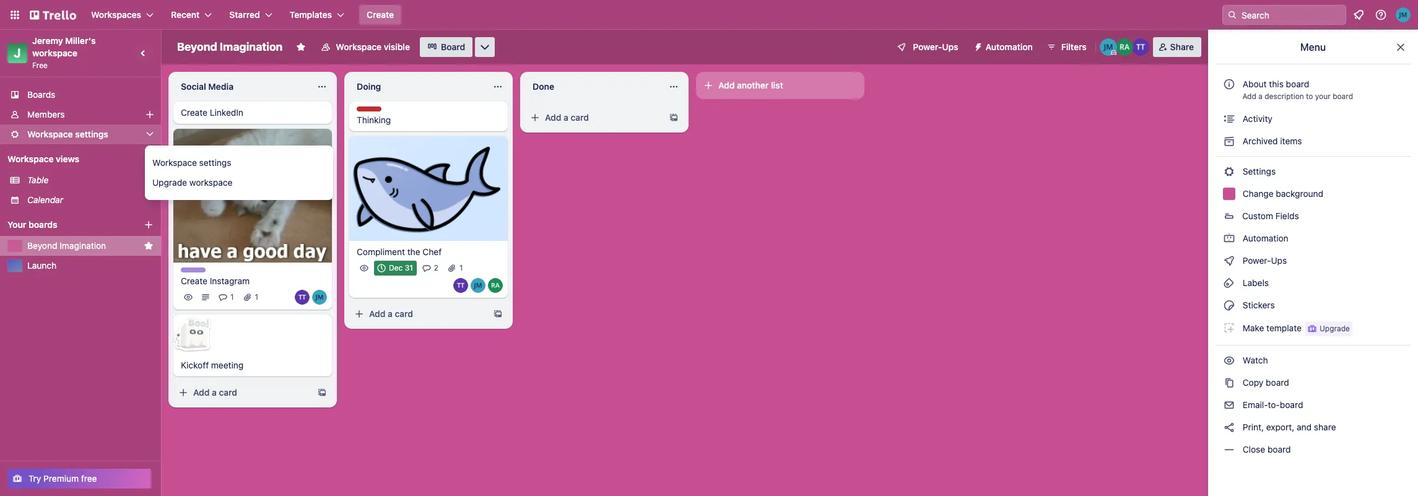 Task type: locate. For each thing, give the bounding box(es) containing it.
2 sm image from the top
[[1223, 299, 1235, 311]]

create inside button
[[367, 9, 394, 20]]

sm image inside watch link
[[1223, 354, 1235, 367]]

0 horizontal spatial add a card button
[[173, 383, 312, 403]]

0 vertical spatial upgrade
[[152, 177, 187, 188]]

upgrade
[[152, 177, 187, 188], [1320, 324, 1350, 333]]

this
[[1269, 79, 1284, 89]]

sm image inside automation button
[[968, 37, 986, 54]]

2 vertical spatial add a card button
[[173, 383, 312, 403]]

add a card down 'kickoff meeting'
[[193, 387, 237, 398]]

0 horizontal spatial power-
[[913, 41, 942, 52]]

imagination down starred popup button
[[220, 40, 283, 53]]

jeremy miller (jeremymiller198) image
[[1396, 7, 1411, 22], [1100, 38, 1117, 56], [471, 278, 485, 293], [312, 290, 327, 305]]

workspace settings inside popup button
[[27, 129, 108, 139]]

back to home image
[[30, 5, 76, 25]]

sm image left labels
[[1223, 277, 1235, 289]]

1 horizontal spatial power-
[[1243, 255, 1271, 266]]

1 vertical spatial add a card
[[369, 308, 413, 319]]

boards
[[29, 219, 57, 230]]

social
[[181, 81, 206, 92]]

power-ups link
[[1216, 251, 1411, 271]]

0 vertical spatial create
[[367, 9, 394, 20]]

upgrade down stickers link
[[1320, 324, 1350, 333]]

menu
[[1300, 41, 1326, 53]]

0 horizontal spatial upgrade
[[152, 177, 187, 188]]

upgrade for upgrade workspace
[[152, 177, 187, 188]]

2 horizontal spatial add a card button
[[525, 108, 664, 128]]

create up workspace visible
[[367, 9, 394, 20]]

print, export, and share link
[[1216, 417, 1411, 437]]

Board name text field
[[171, 37, 289, 57]]

sm image
[[968, 37, 986, 54], [1223, 113, 1235, 125], [1223, 135, 1235, 147], [1223, 165, 1235, 178], [1223, 232, 1235, 245], [1223, 255, 1235, 267], [1223, 321, 1235, 334], [1223, 377, 1235, 389], [1223, 443, 1235, 456]]

beyond down recent dropdown button
[[177, 40, 217, 53]]

0 horizontal spatial settings
[[75, 129, 108, 139]]

premium
[[43, 473, 79, 484]]

add a card for done
[[545, 112, 589, 123]]

the
[[407, 246, 420, 257]]

2
[[434, 263, 438, 272]]

0 horizontal spatial create from template… image
[[317, 388, 327, 398]]

imagination up launch link
[[60, 240, 106, 251]]

beyond inside beyond imagination link
[[27, 240, 57, 251]]

0 horizontal spatial automation
[[986, 41, 1033, 52]]

create
[[367, 9, 394, 20], [181, 107, 207, 118], [181, 276, 207, 286]]

workspace inside "button"
[[336, 41, 381, 52]]

sm image inside the close board link
[[1223, 443, 1235, 456]]

1 for 1
[[255, 293, 258, 302]]

add a card down done
[[545, 112, 589, 123]]

1 sm image from the top
[[1223, 277, 1235, 289]]

0 vertical spatial add a card
[[545, 112, 589, 123]]

0 horizontal spatial imagination
[[60, 240, 106, 251]]

archived items link
[[1216, 131, 1411, 151]]

2 horizontal spatial add a card
[[545, 112, 589, 123]]

starred icon image
[[144, 241, 154, 251]]

add for done
[[545, 112, 561, 123]]

2 vertical spatial add a card
[[193, 387, 237, 398]]

add inside about this board add a description to your board
[[1242, 92, 1256, 101]]

primary element
[[0, 0, 1418, 30]]

ups
[[942, 41, 958, 52], [1271, 255, 1287, 266]]

1 vertical spatial imagination
[[60, 240, 106, 251]]

add a card
[[545, 112, 589, 123], [369, 308, 413, 319], [193, 387, 237, 398]]

1 vertical spatial upgrade
[[1320, 324, 1350, 333]]

1 horizontal spatial workspace settings
[[152, 157, 231, 168]]

open information menu image
[[1375, 9, 1387, 21]]

add a card button down done text box
[[525, 108, 664, 128]]

color: purple, title: none image
[[181, 268, 206, 273]]

a for social media
[[212, 387, 217, 398]]

0 horizontal spatial ups
[[942, 41, 958, 52]]

1 horizontal spatial workspace
[[189, 177, 232, 188]]

create linkedin link
[[181, 107, 324, 119]]

change
[[1243, 188, 1274, 199]]

add board image
[[144, 220, 154, 230]]

a down 'kickoff meeting'
[[212, 387, 217, 398]]

1 vertical spatial beyond
[[27, 240, 57, 251]]

launch
[[27, 260, 56, 271]]

sm image for stickers
[[1223, 299, 1235, 311]]

beyond imagination down your boards with 2 items element
[[27, 240, 106, 251]]

workspace navigation collapse icon image
[[135, 45, 152, 62]]

1 horizontal spatial add a card button
[[349, 304, 488, 324]]

1 horizontal spatial imagination
[[220, 40, 283, 53]]

fields
[[1275, 211, 1299, 221]]

sm image inside settings link
[[1223, 165, 1235, 178]]

power-
[[913, 41, 942, 52], [1243, 255, 1271, 266]]

workspace settings down members link
[[27, 129, 108, 139]]

imagination
[[220, 40, 283, 53], [60, 240, 106, 251]]

create from template… image
[[493, 309, 503, 319], [317, 388, 327, 398]]

sm image inside activity 'link'
[[1223, 113, 1235, 125]]

workspaces
[[91, 9, 141, 20]]

2 vertical spatial create
[[181, 276, 207, 286]]

1 vertical spatial ups
[[1271, 255, 1287, 266]]

1 vertical spatial power-ups
[[1240, 255, 1289, 266]]

Dec 31 checkbox
[[374, 261, 417, 275]]

copy board
[[1240, 377, 1289, 388]]

1 horizontal spatial beyond
[[177, 40, 217, 53]]

board up the to-
[[1266, 377, 1289, 388]]

1 horizontal spatial settings
[[199, 157, 231, 168]]

terry turtle (terryturtle) image left ruby anderson (rubyanderson7) icon
[[453, 278, 468, 293]]

template
[[1266, 322, 1302, 333]]

card down done text box
[[571, 112, 589, 123]]

add a card button
[[525, 108, 664, 128], [349, 304, 488, 324], [173, 383, 312, 403]]

workspace settings up 'upgrade workspace'
[[152, 157, 231, 168]]

compliment the chef
[[357, 246, 442, 257]]

0 vertical spatial workspace settings
[[27, 129, 108, 139]]

workspace inside jeremy miller's workspace free
[[32, 48, 77, 58]]

a down done text box
[[564, 112, 568, 123]]

ups left automation button
[[942, 41, 958, 52]]

upgrade inside button
[[1320, 324, 1350, 333]]

0 vertical spatial beyond
[[177, 40, 217, 53]]

0 horizontal spatial beyond
[[27, 240, 57, 251]]

1 horizontal spatial add a card
[[369, 308, 413, 319]]

add down the kickoff
[[193, 387, 210, 398]]

workspace left visible
[[336, 41, 381, 52]]

1 for 2
[[459, 263, 463, 272]]

1 horizontal spatial 1
[[255, 293, 258, 302]]

create instagram
[[181, 276, 250, 286]]

add inside add another list button
[[718, 80, 735, 90]]

card
[[571, 112, 589, 123], [395, 308, 413, 319], [219, 387, 237, 398]]

0 vertical spatial ups
[[942, 41, 958, 52]]

1 vertical spatial add a card button
[[349, 304, 488, 324]]

0 horizontal spatial workspace settings
[[27, 129, 108, 139]]

0 horizontal spatial add a card
[[193, 387, 237, 398]]

0 horizontal spatial beyond imagination
[[27, 240, 106, 251]]

1 vertical spatial create from template… image
[[317, 388, 327, 398]]

add for doing
[[369, 308, 385, 319]]

settings up 'upgrade workspace'
[[199, 157, 231, 168]]

1 right 2
[[459, 263, 463, 272]]

0 horizontal spatial card
[[219, 387, 237, 398]]

activity link
[[1216, 109, 1411, 129]]

terry turtle (terryturtle) image
[[453, 278, 468, 293], [295, 290, 310, 305]]

members link
[[0, 105, 161, 124]]

terry turtle (terryturtle) image down create instagram 'link'
[[295, 290, 310, 305]]

add down dec 31 option
[[369, 308, 385, 319]]

workspace inside popup button
[[27, 129, 73, 139]]

automation inside button
[[986, 41, 1033, 52]]

try premium free button
[[7, 469, 151, 489]]

1 horizontal spatial terry turtle (terryturtle) image
[[453, 278, 468, 293]]

your boards with 2 items element
[[7, 217, 125, 232]]

0 vertical spatial create from template… image
[[493, 309, 503, 319]]

0 vertical spatial automation
[[986, 41, 1033, 52]]

members
[[27, 109, 65, 120]]

search image
[[1227, 10, 1237, 20]]

upgrade inside 'link'
[[152, 177, 187, 188]]

activity
[[1240, 113, 1272, 124]]

done
[[533, 81, 554, 92]]

sm image inside labels link
[[1223, 277, 1235, 289]]

31
[[405, 263, 413, 272]]

a down dec 31 option
[[388, 308, 393, 319]]

workspace inside 'link'
[[189, 177, 232, 188]]

create from template… image
[[669, 113, 679, 123]]

views
[[56, 154, 79, 164]]

items
[[1280, 136, 1302, 146]]

to
[[1306, 92, 1313, 101]]

5 sm image from the top
[[1223, 421, 1235, 433]]

1 vertical spatial power-
[[1243, 255, 1271, 266]]

and
[[1297, 422, 1312, 432]]

sm image left watch
[[1223, 354, 1235, 367]]

archived
[[1243, 136, 1278, 146]]

Done text field
[[525, 77, 661, 97]]

kickoff meeting link
[[181, 359, 324, 372]]

sm image left print,
[[1223, 421, 1235, 433]]

2 horizontal spatial card
[[571, 112, 589, 123]]

1 vertical spatial automation
[[1240, 233, 1288, 243]]

0 vertical spatial power-
[[913, 41, 942, 52]]

settings down members link
[[75, 129, 108, 139]]

jeremy
[[32, 35, 63, 46]]

1 vertical spatial card
[[395, 308, 413, 319]]

beyond
[[177, 40, 217, 53], [27, 240, 57, 251]]

board up to
[[1286, 79, 1309, 89]]

sm image inside stickers link
[[1223, 299, 1235, 311]]

share
[[1314, 422, 1336, 432]]

table link
[[27, 174, 154, 186]]

customize views image
[[479, 41, 491, 53]]

0 vertical spatial beyond imagination
[[177, 40, 283, 53]]

add left another
[[718, 80, 735, 90]]

boards link
[[0, 85, 161, 105]]

0 vertical spatial power-ups
[[913, 41, 958, 52]]

sm image
[[1223, 277, 1235, 289], [1223, 299, 1235, 311], [1223, 354, 1235, 367], [1223, 399, 1235, 411], [1223, 421, 1235, 433]]

sm image inside power-ups 'link'
[[1223, 255, 1235, 267]]

ups down "automation" link in the right of the page
[[1271, 255, 1287, 266]]

automation down 'custom fields'
[[1240, 233, 1288, 243]]

Social Media text field
[[173, 77, 310, 97]]

sm image left stickers
[[1223, 299, 1235, 311]]

beyond imagination down starred
[[177, 40, 283, 53]]

1 down create instagram 'link'
[[255, 293, 258, 302]]

thinking
[[357, 115, 391, 125]]

sm image inside "automation" link
[[1223, 232, 1235, 245]]

1 vertical spatial workspace settings
[[152, 157, 231, 168]]

sm image for activity
[[1223, 113, 1235, 125]]

0 vertical spatial add a card button
[[525, 108, 664, 128]]

3 sm image from the top
[[1223, 354, 1235, 367]]

0 horizontal spatial workspace
[[32, 48, 77, 58]]

1 horizontal spatial card
[[395, 308, 413, 319]]

Search field
[[1237, 6, 1346, 24]]

your
[[1315, 92, 1331, 101]]

sm image for labels
[[1223, 277, 1235, 289]]

add a card button down the kickoff meeting link
[[173, 383, 312, 403]]

0 vertical spatial card
[[571, 112, 589, 123]]

0 vertical spatial imagination
[[220, 40, 283, 53]]

card down meeting at the bottom left of the page
[[219, 387, 237, 398]]

sm image inside print, export, and share link
[[1223, 421, 1235, 433]]

1 horizontal spatial create from template… image
[[493, 309, 503, 319]]

filters
[[1061, 41, 1087, 52]]

workspace settings
[[27, 129, 108, 139], [152, 157, 231, 168]]

list
[[771, 80, 783, 90]]

Doing text field
[[349, 77, 485, 97]]

create down color: purple, title: none image
[[181, 276, 207, 286]]

2 horizontal spatial 1
[[459, 263, 463, 272]]

1 vertical spatial workspace
[[189, 177, 232, 188]]

about
[[1243, 79, 1267, 89]]

0 horizontal spatial power-ups
[[913, 41, 958, 52]]

workspace
[[32, 48, 77, 58], [189, 177, 232, 188]]

automation left 'filters' button
[[986, 41, 1033, 52]]

j link
[[7, 43, 27, 63]]

workspace settings link
[[145, 153, 348, 173]]

upgrade up add board 'image'
[[152, 177, 187, 188]]

card for doing
[[395, 308, 413, 319]]

workspace down jeremy
[[32, 48, 77, 58]]

a
[[1258, 92, 1263, 101], [564, 112, 568, 123], [388, 308, 393, 319], [212, 387, 217, 398]]

board up print, export, and share
[[1280, 399, 1303, 410]]

0 vertical spatial settings
[[75, 129, 108, 139]]

workspace up 'upgrade workspace'
[[152, 157, 197, 168]]

2 vertical spatial card
[[219, 387, 237, 398]]

jeremy miller's workspace free
[[32, 35, 98, 70]]

background
[[1276, 188, 1323, 199]]

add another list
[[718, 80, 783, 90]]

1 horizontal spatial power-ups
[[1240, 255, 1289, 266]]

workspace inside 'link'
[[152, 157, 197, 168]]

1 vertical spatial beyond imagination
[[27, 240, 106, 251]]

to-
[[1268, 399, 1280, 410]]

create down social
[[181, 107, 207, 118]]

board
[[1286, 79, 1309, 89], [1333, 92, 1353, 101], [1266, 377, 1289, 388], [1280, 399, 1303, 410], [1268, 444, 1291, 455]]

sm image inside copy board link
[[1223, 377, 1235, 389]]

1 down instagram
[[230, 293, 234, 302]]

0 vertical spatial workspace
[[32, 48, 77, 58]]

create inside 'link'
[[181, 276, 207, 286]]

1 horizontal spatial ups
[[1271, 255, 1287, 266]]

share button
[[1153, 37, 1201, 57]]

add a card button down 31 at the left bottom of page
[[349, 304, 488, 324]]

workspace settings button
[[0, 124, 161, 144]]

add down about
[[1242, 92, 1256, 101]]

free
[[81, 473, 97, 484]]

1 vertical spatial settings
[[199, 157, 231, 168]]

sm image inside archived items link
[[1223, 135, 1235, 147]]

sm image left email- at the right bottom
[[1223, 399, 1235, 411]]

copy board link
[[1216, 373, 1411, 393]]

stickers link
[[1216, 295, 1411, 315]]

sm image inside email-to-board link
[[1223, 399, 1235, 411]]

ups inside 'link'
[[1271, 255, 1287, 266]]

add a card button for done
[[525, 108, 664, 128]]

workspace down workspace settings 'link'
[[189, 177, 232, 188]]

a inside about this board add a description to your board
[[1258, 92, 1263, 101]]

social media
[[181, 81, 234, 92]]

beyond up launch
[[27, 240, 57, 251]]

1 horizontal spatial upgrade
[[1320, 324, 1350, 333]]

add
[[718, 80, 735, 90], [1242, 92, 1256, 101], [545, 112, 561, 123], [369, 308, 385, 319], [193, 387, 210, 398]]

4 sm image from the top
[[1223, 399, 1235, 411]]

workspace visible button
[[314, 37, 417, 57]]

add a card down dec 31 option
[[369, 308, 413, 319]]

card down dec 31
[[395, 308, 413, 319]]

a down about
[[1258, 92, 1263, 101]]

beyond imagination
[[177, 40, 283, 53], [27, 240, 106, 251]]

add for social media
[[193, 387, 210, 398]]

1 vertical spatial create
[[181, 107, 207, 118]]

settings inside 'link'
[[199, 157, 231, 168]]

pete ghost image
[[172, 315, 212, 354]]

create for create instagram
[[181, 276, 207, 286]]

add down done
[[545, 112, 561, 123]]

workspace down the members at the top of page
[[27, 129, 73, 139]]

settings link
[[1216, 162, 1411, 181]]

1 horizontal spatial beyond imagination
[[177, 40, 283, 53]]



Task type: describe. For each thing, give the bounding box(es) containing it.
beyond inside board name text box
[[177, 40, 217, 53]]

email-to-board
[[1240, 399, 1303, 410]]

custom fields button
[[1216, 206, 1411, 226]]

1 horizontal spatial automation
[[1240, 233, 1288, 243]]

sm image for close board
[[1223, 443, 1235, 456]]

change background
[[1240, 188, 1323, 199]]

stickers
[[1240, 300, 1275, 310]]

sm image for automation
[[1223, 232, 1235, 245]]

calendar
[[27, 194, 63, 205]]

0 horizontal spatial 1
[[230, 293, 234, 302]]

meeting
[[211, 360, 244, 371]]

sm image for settings
[[1223, 165, 1235, 178]]

workspace views
[[7, 154, 79, 164]]

power- inside button
[[913, 41, 942, 52]]

power- inside 'link'
[[1243, 255, 1271, 266]]

add a card for social media
[[193, 387, 237, 398]]

about this board add a description to your board
[[1242, 79, 1353, 101]]

free
[[32, 61, 48, 70]]

add a card for doing
[[369, 308, 413, 319]]

a for done
[[564, 112, 568, 123]]

upgrade workspace
[[152, 177, 232, 188]]

imagination inside board name text box
[[220, 40, 283, 53]]

add a card button for social media
[[173, 383, 312, 403]]

ruby anderson (rubyanderson7) image
[[1116, 38, 1133, 56]]

thinking link
[[357, 114, 500, 126]]

create for create linkedin
[[181, 107, 207, 118]]

power-ups inside power-ups button
[[913, 41, 958, 52]]

compliment the chef link
[[357, 246, 500, 258]]

boards
[[27, 89, 55, 100]]

sm image for copy board
[[1223, 377, 1235, 389]]

copy
[[1243, 377, 1263, 388]]

sm image for make template
[[1223, 321, 1235, 334]]

power-ups button
[[888, 37, 966, 57]]

close board
[[1240, 444, 1291, 455]]

launch link
[[27, 259, 154, 272]]

sm image for power-ups
[[1223, 255, 1235, 267]]

starred
[[229, 9, 260, 20]]

recent button
[[164, 5, 219, 25]]

create from template… image for social media
[[317, 388, 327, 398]]

sm image for archived items
[[1223, 135, 1235, 147]]

watch link
[[1216, 350, 1411, 370]]

create instagram link
[[181, 275, 324, 288]]

workspace visible
[[336, 41, 410, 52]]

j
[[14, 46, 21, 60]]

watch
[[1240, 355, 1270, 365]]

labels link
[[1216, 273, 1411, 293]]

automation button
[[968, 37, 1040, 57]]

try premium free
[[28, 473, 97, 484]]

card for done
[[571, 112, 589, 123]]

0 notifications image
[[1351, 7, 1366, 22]]

recent
[[171, 9, 200, 20]]

print,
[[1243, 422, 1264, 432]]

starred button
[[222, 5, 280, 25]]

board right your at the top right
[[1333, 92, 1353, 101]]

board link
[[420, 37, 473, 57]]

settings inside popup button
[[75, 129, 108, 139]]

create for create
[[367, 9, 394, 20]]

ups inside button
[[942, 41, 958, 52]]

email-to-board link
[[1216, 395, 1411, 415]]

archived items
[[1240, 136, 1302, 146]]

media
[[208, 81, 234, 92]]

upgrade workspace link
[[145, 173, 348, 193]]

description
[[1265, 92, 1304, 101]]

table
[[27, 175, 49, 185]]

custom fields
[[1242, 211, 1299, 221]]

linkedin
[[210, 107, 243, 118]]

card for social media
[[219, 387, 237, 398]]

make
[[1243, 322, 1264, 333]]

share
[[1170, 41, 1194, 52]]

board
[[441, 41, 465, 52]]

star or unstar board image
[[296, 42, 306, 52]]

sm image for print, export, and share
[[1223, 421, 1235, 433]]

board down export,
[[1268, 444, 1291, 455]]

settings
[[1240, 166, 1276, 176]]

visible
[[384, 41, 410, 52]]

power-ups inside power-ups 'link'
[[1240, 255, 1289, 266]]

add a card button for doing
[[349, 304, 488, 324]]

labels
[[1240, 277, 1269, 288]]

this member is an admin of this board. image
[[1111, 50, 1116, 56]]

miller's
[[65, 35, 96, 46]]

templates button
[[282, 5, 352, 25]]

create from template… image for doing
[[493, 309, 503, 319]]

workspace settings inside 'link'
[[152, 157, 231, 168]]

dec
[[389, 263, 403, 272]]

ruby anderson (rubyanderson7) image
[[488, 278, 503, 293]]

kickoff meeting
[[181, 360, 244, 371]]

thoughts thinking
[[357, 107, 391, 125]]

email-
[[1243, 399, 1268, 410]]

terry turtle (terryturtle) image
[[1132, 38, 1149, 56]]

change background link
[[1216, 184, 1411, 204]]

close
[[1243, 444, 1265, 455]]

calendar link
[[27, 194, 154, 206]]

upgrade button
[[1305, 321, 1352, 336]]

color: bold red, title: "thoughts" element
[[357, 107, 391, 116]]

sm image for email-to-board
[[1223, 399, 1235, 411]]

add another list button
[[696, 72, 864, 99]]

a for doing
[[388, 308, 393, 319]]

workspace up 'table'
[[7, 154, 54, 164]]

jeremy miller's workspace link
[[32, 35, 98, 58]]

make template
[[1240, 322, 1302, 333]]

dec 31
[[389, 263, 413, 272]]

your
[[7, 219, 26, 230]]

sm image for watch
[[1223, 354, 1235, 367]]

0 horizontal spatial terry turtle (terryturtle) image
[[295, 290, 310, 305]]

another
[[737, 80, 769, 90]]

custom
[[1242, 211, 1273, 221]]

upgrade for upgrade
[[1320, 324, 1350, 333]]

print, export, and share
[[1240, 422, 1336, 432]]

try
[[28, 473, 41, 484]]

beyond imagination inside board name text box
[[177, 40, 283, 53]]

automation link
[[1216, 229, 1411, 248]]



Task type: vqa. For each thing, say whether or not it's contained in the screenshot.
Jira icon
no



